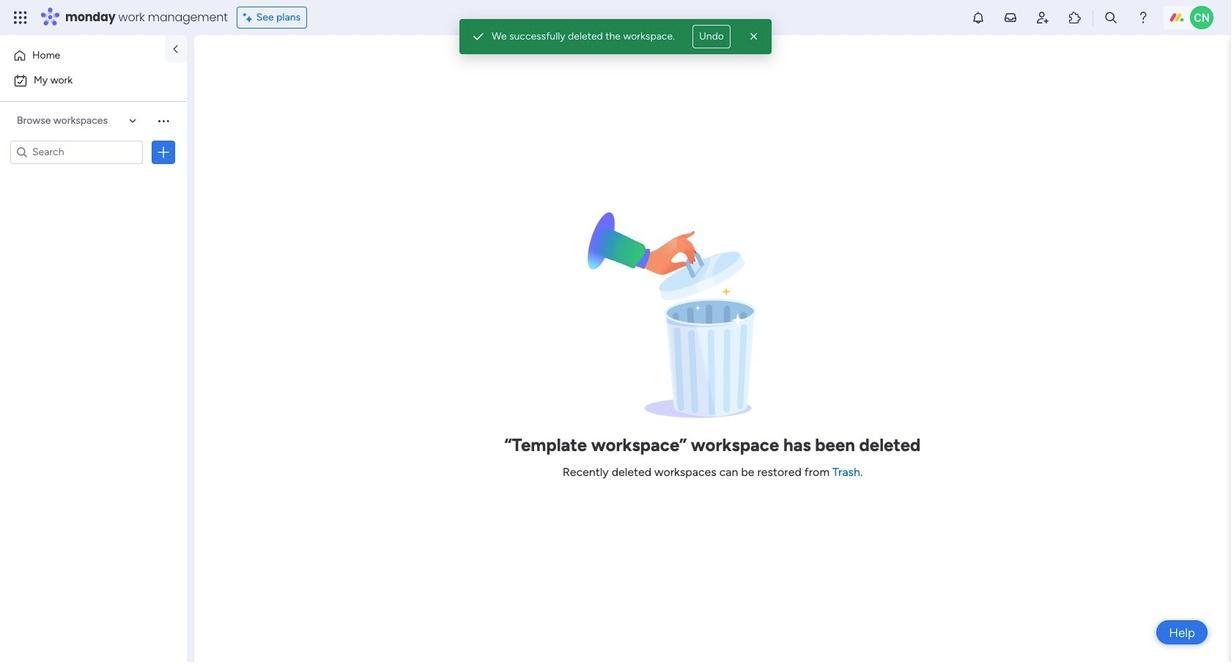 Task type: locate. For each thing, give the bounding box(es) containing it.
workspace options image
[[156, 114, 171, 128]]

see plans image
[[243, 10, 256, 26]]

option
[[9, 44, 156, 67], [9, 69, 178, 92]]

0 vertical spatial option
[[9, 44, 156, 67]]

1 vertical spatial option
[[9, 69, 178, 92]]

1 option from the top
[[9, 44, 156, 67]]

monday marketplace image
[[1068, 10, 1082, 25]]

select product image
[[13, 10, 28, 25]]

alert
[[460, 19, 772, 54]]

2 option from the top
[[9, 69, 178, 92]]



Task type: describe. For each thing, give the bounding box(es) containing it.
cool name image
[[1190, 6, 1214, 29]]

search everything image
[[1104, 10, 1118, 25]]

notifications image
[[971, 10, 986, 25]]

update feed image
[[1003, 10, 1018, 25]]

help image
[[1136, 10, 1151, 25]]

options image
[[156, 145, 171, 159]]

Search in workspace field
[[31, 144, 122, 160]]

close image
[[747, 29, 761, 44]]

invite members image
[[1035, 10, 1050, 25]]



Task type: vqa. For each thing, say whether or not it's contained in the screenshot.
notifications "Image"
yes



